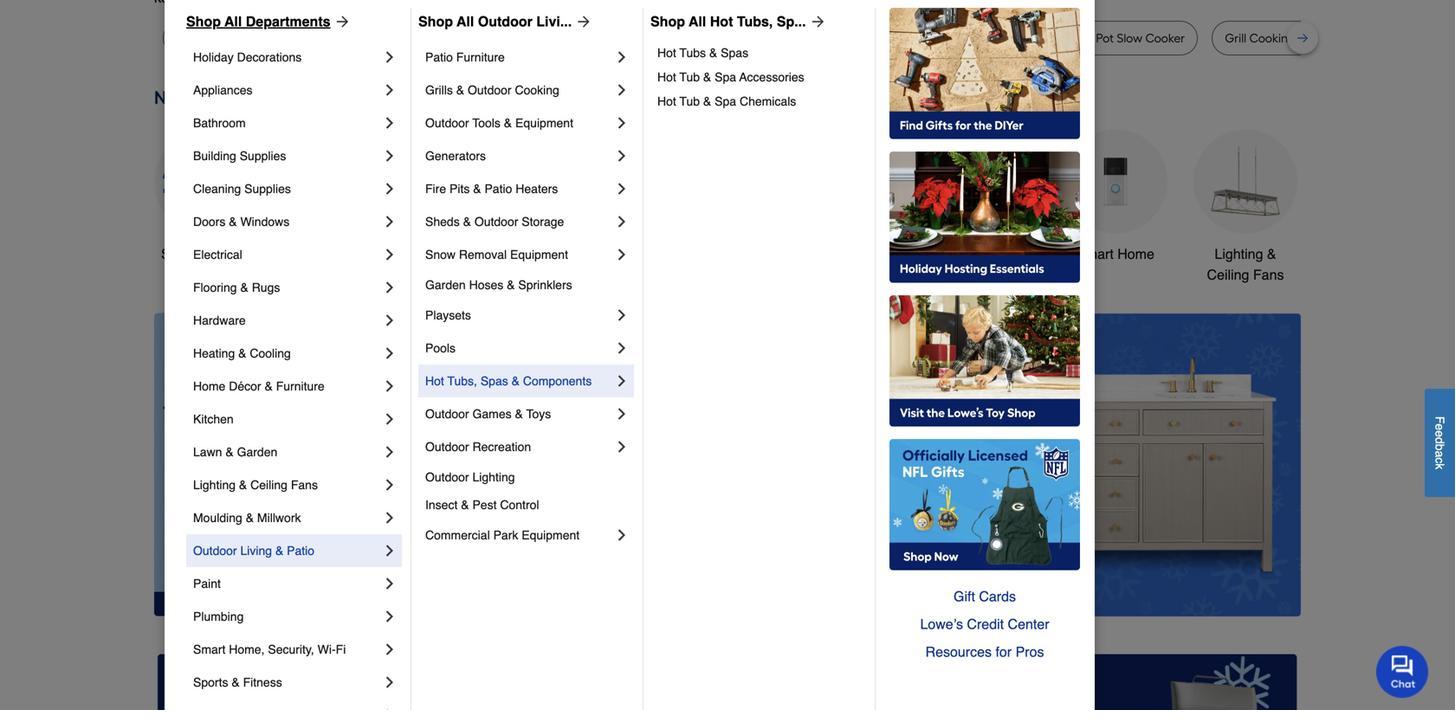 Task type: describe. For each thing, give the bounding box(es) containing it.
hoses
[[469, 278, 503, 292]]

up to 30 percent off select grills and accessories. image
[[936, 654, 1297, 710]]

shop all deals link
[[154, 129, 258, 265]]

paint
[[193, 577, 221, 591]]

lawn
[[193, 445, 222, 459]]

outdoor inside 'link'
[[474, 215, 518, 229]]

slow cooker
[[176, 31, 244, 45]]

pros
[[1016, 644, 1044, 660]]

smart home, security, wi-fi link
[[193, 633, 381, 666]]

d
[[1433, 437, 1447, 444]]

chevron right image for doors & windows
[[381, 213, 398, 230]]

chevron right image for outdoor games & toys
[[613, 405, 631, 423]]

shop all deals
[[161, 246, 251, 262]]

2 e from the top
[[1433, 431, 1447, 437]]

outdoor living & patio link
[[193, 534, 381, 567]]

christmas
[[565, 246, 627, 262]]

chevron right image for grills & outdoor cooking
[[613, 81, 631, 99]]

shop
[[161, 246, 193, 262]]

lawn & garden link
[[193, 436, 381, 469]]

sheds & outdoor storage
[[425, 215, 564, 229]]

heaters
[[516, 182, 558, 196]]

3 slow from the left
[[1117, 31, 1142, 45]]

hot tub & spa chemicals
[[657, 94, 796, 108]]

cleaning supplies
[[193, 182, 291, 196]]

outdoor living & patio
[[193, 544, 314, 558]]

shop all departments
[[186, 13, 330, 29]]

resources
[[925, 644, 992, 660]]

storage
[[522, 215, 564, 229]]

chevron right image for hardware
[[381, 312, 398, 329]]

decorations for christmas
[[559, 267, 633, 283]]

arrow right image for shop all departments
[[330, 13, 351, 30]]

f
[[1433, 416, 1447, 424]]

home décor & furniture
[[193, 379, 325, 393]]

chevron right image for flooring & rugs
[[381, 279, 398, 296]]

flooring & rugs link
[[193, 271, 381, 304]]

shop all outdoor livi... link
[[418, 11, 593, 32]]

chevron right image for cleaning supplies
[[381, 180, 398, 197]]

1 horizontal spatial outdoor tools & equipment
[[806, 246, 905, 283]]

holiday
[[193, 50, 234, 64]]

commercial
[[425, 528, 490, 542]]

hot tub & spa accessories
[[657, 70, 804, 84]]

crock for crock pot slow cooker
[[1061, 31, 1093, 45]]

chevron right image for heating & cooling
[[381, 345, 398, 362]]

crock pot cooking pot
[[799, 31, 922, 45]]

0 vertical spatial ceiling
[[1207, 267, 1249, 283]]

grills
[[425, 83, 453, 97]]

1 horizontal spatial lighting
[[472, 470, 515, 484]]

up to 35 percent off select small appliances. image
[[547, 654, 908, 710]]

0 vertical spatial garden
[[425, 278, 466, 292]]

hot tubs, spas & components link
[[425, 365, 613, 398]]

sports & fitness
[[193, 676, 282, 689]]

fire
[[425, 182, 446, 196]]

food warmer
[[684, 31, 760, 45]]

microwave
[[518, 31, 578, 45]]

k
[[1433, 464, 1447, 470]]

hot tub & spa chemicals link
[[657, 89, 863, 113]]

appliances
[[193, 83, 252, 97]]

0 vertical spatial bathroom
[[193, 116, 246, 130]]

& inside "link"
[[246, 511, 254, 525]]

chevron right image for outdoor tools & equipment
[[613, 114, 631, 132]]

snow removal equipment link
[[425, 238, 613, 271]]

chevron right image for building supplies
[[381, 147, 398, 165]]

chevron right image for home décor & furniture
[[381, 378, 398, 395]]

2 horizontal spatial arrow right image
[[1269, 465, 1286, 482]]

patio furniture
[[425, 50, 505, 64]]

all for departments
[[224, 13, 242, 29]]

insect & pest control link
[[425, 491, 631, 519]]

sheds
[[425, 215, 460, 229]]

visit the lowe's toy shop. image
[[889, 295, 1080, 427]]

0 vertical spatial tubs,
[[737, 13, 773, 29]]

kitchen
[[193, 412, 234, 426]]

spa for accessories
[[715, 70, 736, 84]]

countertop
[[581, 31, 644, 45]]

pot for crock pot cooking pot
[[835, 31, 853, 45]]

holiday decorations link
[[193, 41, 381, 74]]

chevron right image for lawn & garden
[[381, 443, 398, 461]]

chevron right image for kitchen
[[381, 411, 398, 428]]

outdoor games & toys
[[425, 407, 551, 421]]

control
[[500, 498, 539, 512]]

patio for fire pits & patio heaters
[[485, 182, 512, 196]]

1 horizontal spatial furniture
[[456, 50, 505, 64]]

chevron right image for playsets
[[613, 307, 631, 324]]

scroll to item #5 element
[[959, 583, 1004, 594]]

pot for crock pot
[[319, 31, 337, 45]]

sprinklers
[[518, 278, 572, 292]]

0 horizontal spatial tubs,
[[447, 374, 477, 388]]

crock for crock pot
[[284, 31, 316, 45]]

gift
[[954, 588, 975, 605]]

security,
[[268, 643, 314, 656]]

3 cooker from the left
[[1145, 31, 1185, 45]]

1 horizontal spatial outdoor tools & equipment link
[[804, 129, 908, 285]]

1 vertical spatial home
[[193, 379, 225, 393]]

home décor & furniture link
[[193, 370, 381, 403]]

chevron right image for holiday decorations
[[381, 49, 398, 66]]

chevron right image for hot tubs, spas & components
[[613, 372, 631, 390]]

hot for hot tubs, spas & components
[[425, 374, 444, 388]]

lighting inside lighting & ceiling fans
[[1215, 246, 1263, 262]]

flooring & rugs
[[193, 281, 280, 294]]

hot tub & spa accessories link
[[657, 65, 863, 89]]

tub for hot tub & spa accessories
[[679, 70, 700, 84]]

chevron right image for patio furniture
[[613, 49, 631, 66]]

hot tubs & spas
[[657, 46, 748, 60]]

park
[[493, 528, 518, 542]]

moulding & millwork link
[[193, 501, 381, 534]]

windows
[[240, 215, 289, 229]]

arrow right image
[[572, 13, 593, 30]]

0 horizontal spatial fans
[[291, 478, 318, 492]]

c
[[1433, 457, 1447, 464]]

warmer
[[714, 31, 760, 45]]

supplies for cleaning supplies
[[244, 182, 291, 196]]

crock for crock pot cooking pot
[[799, 31, 832, 45]]

shop all hot tubs, sp...
[[650, 13, 806, 29]]

food
[[684, 31, 711, 45]]

chevron right image for fire pits & patio heaters
[[613, 180, 631, 197]]

1 e from the top
[[1433, 424, 1447, 431]]

chemicals
[[740, 94, 796, 108]]

scroll to item #2 image
[[834, 585, 876, 592]]

pits
[[449, 182, 470, 196]]

chevron right image for moulding & millwork
[[381, 509, 398, 527]]

instant pot
[[962, 31, 1021, 45]]

building supplies link
[[193, 139, 381, 172]]

pot for instant pot
[[1003, 31, 1021, 45]]

patio for outdoor living & patio
[[287, 544, 314, 558]]

chevron right image for bathroom
[[381, 114, 398, 132]]

1 vertical spatial garden
[[237, 445, 277, 459]]

pools
[[425, 341, 456, 355]]

chevron right image for generators
[[613, 147, 631, 165]]

outdoor games & toys link
[[425, 398, 613, 430]]

plumbing
[[193, 610, 244, 624]]

fi
[[336, 643, 346, 656]]

shop these last-minute gifts. $99 or less. quantities are limited and won't last. image
[[154, 313, 434, 616]]

departments
[[246, 13, 330, 29]]

1 cooker from the left
[[204, 31, 244, 45]]

sports & fitness link
[[193, 666, 381, 699]]

lawn & garden
[[193, 445, 277, 459]]

spa for chemicals
[[715, 94, 736, 108]]

décor
[[229, 379, 261, 393]]

1 horizontal spatial lighting & ceiling fans link
[[1193, 129, 1297, 285]]

playsets
[[425, 308, 471, 322]]

find gifts for the diyer. image
[[889, 8, 1080, 139]]

0 horizontal spatial lighting
[[193, 478, 236, 492]]



Task type: locate. For each thing, give the bounding box(es) containing it.
a
[[1433, 451, 1447, 457]]

0 vertical spatial decorations
[[237, 50, 302, 64]]

1 horizontal spatial fans
[[1253, 267, 1284, 283]]

crock right instant pot
[[1061, 31, 1093, 45]]

all for deals
[[197, 246, 212, 262]]

1 spa from the top
[[715, 70, 736, 84]]

0 horizontal spatial smart
[[193, 643, 225, 656]]

hot
[[710, 13, 733, 29], [657, 46, 676, 60], [657, 70, 676, 84], [657, 94, 676, 108], [425, 374, 444, 388]]

0 horizontal spatial ceiling
[[250, 478, 288, 492]]

0 vertical spatial home
[[1117, 246, 1154, 262]]

0 vertical spatial spa
[[715, 70, 736, 84]]

chevron right image
[[381, 49, 398, 66], [613, 81, 631, 99], [613, 114, 631, 132], [381, 147, 398, 165], [381, 180, 398, 197], [381, 279, 398, 296], [381, 345, 398, 362], [613, 372, 631, 390], [381, 411, 398, 428], [613, 438, 631, 456], [381, 443, 398, 461], [381, 476, 398, 494], [381, 509, 398, 527], [381, 575, 398, 592], [381, 608, 398, 625], [381, 641, 398, 658]]

0 horizontal spatial arrow right image
[[330, 13, 351, 30]]

new deals every day during 25 days of deals image
[[154, 83, 1301, 112]]

resources for pros link
[[889, 638, 1080, 666]]

arrow right image inside shop all hot tubs, sp... link
[[806, 13, 827, 30]]

2 slow from the left
[[410, 31, 436, 45]]

fire pits & patio heaters link
[[425, 172, 613, 205]]

all up food
[[689, 13, 706, 29]]

supplies inside building supplies link
[[240, 149, 286, 163]]

home
[[1117, 246, 1154, 262], [193, 379, 225, 393]]

0 horizontal spatial decorations
[[237, 50, 302, 64]]

moulding
[[193, 511, 242, 525]]

chevron right image for plumbing
[[381, 608, 398, 625]]

2 cooker from the left
[[438, 31, 478, 45]]

1 horizontal spatial cooking
[[1249, 31, 1296, 45]]

0 vertical spatial tub
[[679, 70, 700, 84]]

building supplies
[[193, 149, 286, 163]]

patio down the 'moulding & millwork' "link"
[[287, 544, 314, 558]]

chevron right image for outdoor recreation
[[613, 438, 631, 456]]

millwork
[[257, 511, 301, 525]]

1 horizontal spatial tubs,
[[737, 13, 773, 29]]

tub down hot tub & spa accessories
[[679, 94, 700, 108]]

1 vertical spatial smart
[[193, 643, 225, 656]]

shop up food
[[650, 13, 685, 29]]

2 horizontal spatial shop
[[650, 13, 685, 29]]

chevron right image for lighting & ceiling fans
[[381, 476, 398, 494]]

toys
[[526, 407, 551, 421]]

patio up sheds & outdoor storage
[[485, 182, 512, 196]]

1 vertical spatial tub
[[679, 94, 700, 108]]

cooking
[[515, 83, 559, 97]]

resources for pros
[[925, 644, 1044, 660]]

1 horizontal spatial bathroom link
[[934, 129, 1038, 265]]

up to 40 percent off select vanities. plus get free local delivery on select vanities. image
[[462, 313, 1301, 616]]

1 tub from the top
[[679, 70, 700, 84]]

all right shop
[[197, 246, 212, 262]]

4 pot from the left
[[1003, 31, 1021, 45]]

2 horizontal spatial slow
[[1117, 31, 1142, 45]]

2 pot from the left
[[835, 31, 853, 45]]

tubs, down pools
[[447, 374, 477, 388]]

equipment
[[515, 116, 573, 130], [510, 248, 568, 262], [823, 267, 889, 283], [522, 528, 580, 542]]

cooker left grill
[[1145, 31, 1185, 45]]

2 cooking from the left
[[1249, 31, 1296, 45]]

spa down hot tub & spa accessories
[[715, 94, 736, 108]]

all for outdoor
[[457, 13, 474, 29]]

1 horizontal spatial cooker
[[438, 31, 478, 45]]

0 horizontal spatial shop
[[186, 13, 221, 29]]

1 vertical spatial decorations
[[559, 267, 633, 283]]

all
[[224, 13, 242, 29], [457, 13, 474, 29], [689, 13, 706, 29], [197, 246, 212, 262]]

shop up triple slow cooker
[[418, 13, 453, 29]]

2 vertical spatial patio
[[287, 544, 314, 558]]

cooling
[[250, 346, 291, 360]]

arrow left image
[[476, 465, 494, 482]]

1 horizontal spatial smart
[[1077, 246, 1114, 262]]

1 horizontal spatial ceiling
[[1207, 267, 1249, 283]]

0 horizontal spatial patio
[[287, 544, 314, 558]]

chevron right image
[[613, 49, 631, 66], [381, 81, 398, 99], [381, 114, 398, 132], [613, 147, 631, 165], [613, 180, 631, 197], [381, 213, 398, 230], [613, 213, 631, 230], [381, 246, 398, 263], [613, 246, 631, 263], [613, 307, 631, 324], [381, 312, 398, 329], [613, 340, 631, 357], [381, 378, 398, 395], [613, 405, 631, 423], [613, 527, 631, 544], [381, 542, 398, 559], [381, 674, 398, 691], [381, 707, 398, 710]]

2 horizontal spatial patio
[[485, 182, 512, 196]]

hot tubs & spas link
[[657, 41, 863, 65]]

chevron right image for outdoor living & patio
[[381, 542, 398, 559]]

shop all departments link
[[186, 11, 351, 32]]

appliances link
[[193, 74, 381, 107]]

garden down kitchen link
[[237, 445, 277, 459]]

tools inside tools "link"
[[450, 246, 482, 262]]

recreation
[[472, 440, 531, 454]]

triple
[[377, 31, 407, 45]]

1 vertical spatial supplies
[[244, 182, 291, 196]]

0 vertical spatial smart
[[1077, 246, 1114, 262]]

decorations for holiday
[[237, 50, 302, 64]]

smart home link
[[1064, 129, 1167, 265]]

0 vertical spatial supplies
[[240, 149, 286, 163]]

get up to 2 free select tools or batteries when you buy 1 with select purchases. image
[[158, 654, 519, 710]]

0 horizontal spatial bathroom link
[[193, 107, 381, 139]]

pest
[[472, 498, 497, 512]]

1 vertical spatial outdoor tools & equipment
[[806, 246, 905, 283]]

3 crock from the left
[[1061, 31, 1093, 45]]

0 horizontal spatial lighting & ceiling fans
[[193, 478, 318, 492]]

pools link
[[425, 332, 613, 365]]

hardware
[[193, 314, 246, 327]]

1 vertical spatial bathroom
[[956, 246, 1016, 262]]

smart home
[[1077, 246, 1154, 262]]

arrow right image
[[330, 13, 351, 30], [806, 13, 827, 30], [1269, 465, 1286, 482]]

1 horizontal spatial decorations
[[559, 267, 633, 283]]

e up b
[[1433, 431, 1447, 437]]

0 horizontal spatial lighting & ceiling fans link
[[193, 469, 381, 501]]

grate
[[1298, 31, 1330, 45]]

2 tub from the top
[[679, 94, 700, 108]]

outdoor tools & equipment link
[[425, 107, 613, 139], [804, 129, 908, 285]]

0 horizontal spatial spas
[[481, 374, 508, 388]]

garden up playsets on the left of the page
[[425, 278, 466, 292]]

spa up hot tub & spa chemicals
[[715, 70, 736, 84]]

1 vertical spatial patio
[[485, 182, 512, 196]]

tub for hot tub & spa chemicals
[[679, 94, 700, 108]]

playsets link
[[425, 299, 613, 332]]

doors
[[193, 215, 225, 229]]

cooker up patio furniture
[[438, 31, 478, 45]]

tubs, up 'warmer'
[[737, 13, 773, 29]]

sheds & outdoor storage link
[[425, 205, 613, 238]]

tubs
[[679, 46, 706, 60]]

for
[[996, 644, 1012, 660]]

supplies inside cleaning supplies link
[[244, 182, 291, 196]]

1 vertical spatial spas
[[481, 374, 508, 388]]

1 vertical spatial spa
[[715, 94, 736, 108]]

1 vertical spatial ceiling
[[250, 478, 288, 492]]

spas inside "hot tubs & spas" link
[[721, 46, 748, 60]]

0 vertical spatial patio
[[425, 50, 453, 64]]

lighting & ceiling fans
[[1207, 246, 1284, 283], [193, 478, 318, 492]]

all inside "link"
[[197, 246, 212, 262]]

3 pot from the left
[[905, 31, 922, 45]]

gift cards
[[954, 588, 1016, 605]]

commercial park equipment link
[[425, 519, 613, 552]]

heating & cooling
[[193, 346, 291, 360]]

furniture up grills & outdoor cooking on the top left
[[456, 50, 505, 64]]

crock down sp...
[[799, 31, 832, 45]]

garden hoses & sprinklers
[[425, 278, 572, 292]]

plumbing link
[[193, 600, 381, 633]]

chevron right image for pools
[[613, 340, 631, 357]]

outdoor lighting link
[[425, 463, 631, 491]]

shop up slow cooker
[[186, 13, 221, 29]]

0 vertical spatial spas
[[721, 46, 748, 60]]

electrical link
[[193, 238, 381, 271]]

crock pot
[[284, 31, 337, 45]]

1 shop from the left
[[186, 13, 221, 29]]

arrow right image inside shop all departments link
[[330, 13, 351, 30]]

chevron right image for smart home, security, wi-fi
[[381, 641, 398, 658]]

flooring
[[193, 281, 237, 294]]

2 horizontal spatial lighting
[[1215, 246, 1263, 262]]

1 vertical spatial furniture
[[276, 379, 325, 393]]

tub down the tubs
[[679, 70, 700, 84]]

rugs
[[252, 281, 280, 294]]

smart home, security, wi-fi
[[193, 643, 346, 656]]

& inside 'link'
[[456, 83, 464, 97]]

chevron right image for commercial park equipment
[[613, 527, 631, 544]]

1 horizontal spatial arrow right image
[[806, 13, 827, 30]]

hot for hot tub & spa chemicals
[[657, 94, 676, 108]]

2 shop from the left
[[418, 13, 453, 29]]

patio furniture link
[[425, 41, 613, 74]]

hot for hot tubs & spas
[[657, 46, 676, 60]]

0 horizontal spatial slow
[[176, 31, 202, 45]]

2 horizontal spatial crock
[[1061, 31, 1093, 45]]

spas inside the hot tubs, spas & components link
[[481, 374, 508, 388]]

furniture
[[456, 50, 505, 64], [276, 379, 325, 393]]

2 crock from the left
[[799, 31, 832, 45]]

smart
[[1077, 246, 1114, 262], [193, 643, 225, 656]]

1 horizontal spatial home
[[1117, 246, 1154, 262]]

0 vertical spatial fans
[[1253, 267, 1284, 283]]

1 vertical spatial fans
[[291, 478, 318, 492]]

hot for hot tub & spa accessories
[[657, 70, 676, 84]]

insect
[[425, 498, 458, 512]]

shop for shop all hot tubs, sp...
[[650, 13, 685, 29]]

smart for smart home
[[1077, 246, 1114, 262]]

1 horizontal spatial spas
[[721, 46, 748, 60]]

1 pot from the left
[[319, 31, 337, 45]]

microwave countertop
[[518, 31, 644, 45]]

triple slow cooker
[[377, 31, 478, 45]]

decorations
[[237, 50, 302, 64], [559, 267, 633, 283]]

moulding & millwork
[[193, 511, 301, 525]]

garden
[[425, 278, 466, 292], [237, 445, 277, 459]]

1 horizontal spatial crock
[[799, 31, 832, 45]]

1 vertical spatial tubs,
[[447, 374, 477, 388]]

shop for shop all departments
[[186, 13, 221, 29]]

0 vertical spatial lighting & ceiling fans
[[1207, 246, 1284, 283]]

outdoor recreation link
[[425, 430, 613, 463]]

supplies up the windows
[[244, 182, 291, 196]]

1 cooking from the left
[[855, 31, 902, 45]]

all up patio furniture
[[457, 13, 474, 29]]

0 horizontal spatial cooker
[[204, 31, 244, 45]]

2 spa from the top
[[715, 94, 736, 108]]

1 vertical spatial lighting & ceiling fans link
[[193, 469, 381, 501]]

rack
[[1399, 31, 1426, 45]]

1 horizontal spatial garden
[[425, 278, 466, 292]]

chevron right image for appliances
[[381, 81, 398, 99]]

all up slow cooker
[[224, 13, 242, 29]]

components
[[523, 374, 592, 388]]

outdoor
[[478, 13, 532, 29], [468, 83, 511, 97], [425, 116, 469, 130], [474, 215, 518, 229], [806, 246, 856, 262], [425, 407, 469, 421], [425, 440, 469, 454], [425, 470, 469, 484], [193, 544, 237, 558]]

3 shop from the left
[[650, 13, 685, 29]]

chevron right image for electrical
[[381, 246, 398, 263]]

1 horizontal spatial shop
[[418, 13, 453, 29]]

0 horizontal spatial crock
[[284, 31, 316, 45]]

scroll to item #4 image
[[918, 585, 959, 592]]

cooker up holiday
[[204, 31, 244, 45]]

grill cooking grate & warming rack
[[1225, 31, 1426, 45]]

& inside 'link'
[[463, 215, 471, 229]]

0 horizontal spatial garden
[[237, 445, 277, 459]]

chevron right image for paint
[[381, 575, 398, 592]]

0 vertical spatial lighting & ceiling fans link
[[1193, 129, 1297, 285]]

doors & windows
[[193, 215, 289, 229]]

commercial park equipment
[[425, 528, 580, 542]]

doors & windows link
[[193, 205, 381, 238]]

0 horizontal spatial furniture
[[276, 379, 325, 393]]

grills & outdoor cooking link
[[425, 74, 613, 107]]

5 pot from the left
[[1096, 31, 1114, 45]]

f e e d b a c k
[[1433, 416, 1447, 470]]

recommended searches for you heading
[[154, 0, 1301, 7]]

cooking
[[855, 31, 902, 45], [1249, 31, 1296, 45]]

e up d
[[1433, 424, 1447, 431]]

shop for shop all outdoor livi...
[[418, 13, 453, 29]]

hardware link
[[193, 304, 381, 337]]

1 horizontal spatial slow
[[410, 31, 436, 45]]

shop all hot tubs, sp... link
[[650, 11, 827, 32]]

smart for smart home, security, wi-fi
[[193, 643, 225, 656]]

tools
[[472, 116, 501, 130], [450, 246, 482, 262], [860, 246, 892, 262]]

deals
[[216, 246, 251, 262]]

chevron right image for sports & fitness
[[381, 674, 398, 691]]

0 horizontal spatial home
[[193, 379, 225, 393]]

instant
[[962, 31, 1000, 45]]

crock
[[284, 31, 316, 45], [799, 31, 832, 45], [1061, 31, 1093, 45]]

outdoor lighting
[[425, 470, 515, 484]]

fire pits & patio heaters
[[425, 182, 558, 196]]

pot for crock pot slow cooker
[[1096, 31, 1114, 45]]

chevron right image for sheds & outdoor storage
[[613, 213, 631, 230]]

0 horizontal spatial outdoor tools & equipment link
[[425, 107, 613, 139]]

all for hot
[[689, 13, 706, 29]]

supplies up cleaning supplies
[[240, 149, 286, 163]]

livi...
[[536, 13, 572, 29]]

spas down 'warmer'
[[721, 46, 748, 60]]

chat invite button image
[[1376, 645, 1429, 698]]

1 horizontal spatial lighting & ceiling fans
[[1207, 246, 1284, 283]]

tools link
[[414, 129, 518, 265]]

holiday hosting essentials. image
[[889, 152, 1080, 283]]

1 horizontal spatial patio
[[425, 50, 453, 64]]

1 slow from the left
[[176, 31, 202, 45]]

1 vertical spatial lighting & ceiling fans
[[193, 478, 318, 492]]

spa inside hot tub & spa accessories link
[[715, 70, 736, 84]]

supplies for building supplies
[[240, 149, 286, 163]]

0 vertical spatial furniture
[[456, 50, 505, 64]]

spas up "games"
[[481, 374, 508, 388]]

patio down triple slow cooker
[[425, 50, 453, 64]]

officially licensed n f l gifts. shop now. image
[[889, 439, 1080, 571]]

0 horizontal spatial outdoor tools & equipment
[[425, 116, 573, 130]]

decorations down christmas
[[559, 267, 633, 283]]

chevron right image for snow removal equipment
[[613, 246, 631, 263]]

generators
[[425, 149, 486, 163]]

arrow right image for shop all hot tubs, sp...
[[806, 13, 827, 30]]

furniture up kitchen link
[[276, 379, 325, 393]]

1 crock from the left
[[284, 31, 316, 45]]

spa inside 'hot tub & spa chemicals' link
[[715, 94, 736, 108]]

0 horizontal spatial bathroom
[[193, 116, 246, 130]]

0 vertical spatial outdoor tools & equipment
[[425, 116, 573, 130]]

0 horizontal spatial cooking
[[855, 31, 902, 45]]

grills & outdoor cooking
[[425, 83, 559, 97]]

heating & cooling link
[[193, 337, 381, 370]]

decorations down shop all departments link
[[237, 50, 302, 64]]

2 horizontal spatial cooker
[[1145, 31, 1185, 45]]

crock down the departments
[[284, 31, 316, 45]]

1 horizontal spatial bathroom
[[956, 246, 1016, 262]]

outdoor inside 'link'
[[468, 83, 511, 97]]

games
[[472, 407, 512, 421]]

gift cards link
[[889, 583, 1080, 611]]



Task type: vqa. For each thing, say whether or not it's contained in the screenshot.
Cleaning Supplies's chevron right icon
yes



